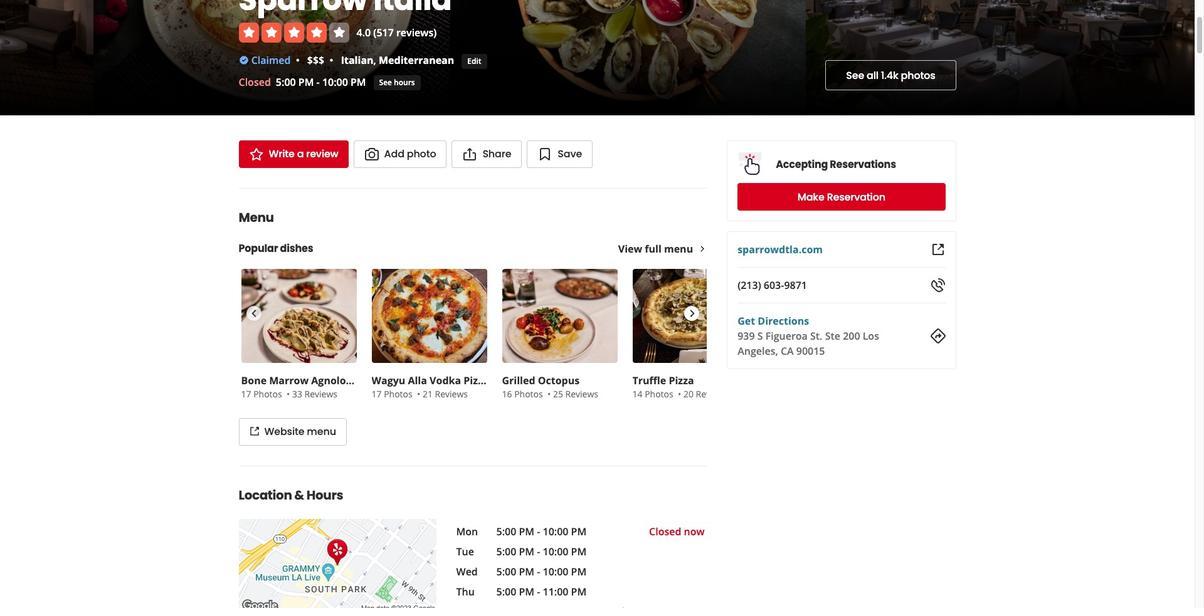 Task type: vqa. For each thing, say whether or not it's contained in the screenshot.
bottommost THE 07430
no



Task type: describe. For each thing, give the bounding box(es) containing it.
(213)
[[738, 279, 762, 292]]

accepting reservations
[[776, 157, 897, 172]]

- for tue
[[537, 545, 541, 559]]

21 reviews
[[423, 388, 468, 400]]

closed for closed now
[[650, 525, 682, 539]]

wagyu alla vodka pizza image
[[372, 269, 487, 363]]

view full menu
[[619, 242, 694, 256]]

map image
[[239, 520, 436, 609]]

9871
[[785, 279, 808, 292]]

truffle pizza image
[[633, 269, 748, 363]]

italian
[[341, 53, 374, 67]]

popular
[[239, 242, 278, 256]]

5:00 for mon
[[497, 525, 517, 539]]

4.0
[[357, 25, 371, 39]]

truffle
[[633, 374, 667, 388]]

dishes
[[280, 242, 313, 256]]

5:00 down claimed
[[276, 75, 296, 89]]

5:00 pm - 11:00 pm
[[497, 586, 587, 599]]

14 chevron right outline image
[[699, 245, 707, 254]]

hours
[[307, 487, 343, 505]]

20
[[684, 388, 694, 400]]

review
[[306, 147, 339, 161]]

accepting
[[776, 157, 828, 172]]

view
[[619, 242, 643, 256]]

closed now
[[650, 525, 705, 539]]

- for wed
[[537, 565, 541, 579]]

25 reviews
[[553, 388, 599, 400]]

closed 5:00 pm - 10:00 pm
[[239, 75, 366, 89]]

hours
[[394, 77, 415, 88]]

ste
[[826, 329, 841, 343]]

reviews)
[[397, 25, 437, 39]]

939
[[738, 329, 755, 343]]

,
[[374, 53, 376, 67]]

bone marrow agnolotti 17 photos
[[241, 374, 358, 400]]

(517
[[374, 25, 394, 39]]

mediterranean
[[379, 53, 455, 67]]

16 external link v2 image
[[249, 427, 260, 437]]

reviews for alla
[[435, 388, 468, 400]]

photo
[[407, 147, 436, 161]]

website
[[265, 425, 305, 439]]

agnolotti
[[311, 374, 358, 388]]

grilled octopus 16 photos
[[502, 374, 580, 400]]

photos inside bone marrow agnolotti 17 photos
[[254, 388, 282, 400]]

$$$
[[307, 53, 325, 67]]

wed
[[457, 565, 478, 579]]

reviews for marrow
[[305, 388, 338, 400]]

location & hours
[[239, 487, 343, 505]]

menu
[[239, 209, 274, 227]]

get
[[738, 314, 756, 328]]

write
[[269, 147, 295, 161]]

previous image
[[247, 306, 260, 321]]

16 claim filled v2 image
[[239, 55, 249, 65]]

claimed
[[251, 53, 291, 67]]

grilled octopus image
[[502, 269, 618, 363]]

14
[[633, 388, 643, 400]]

reviews for octopus
[[566, 388, 599, 400]]

write a review
[[269, 147, 339, 161]]

closed for closed 5:00 pm - 10:00 pm
[[239, 75, 271, 89]]

5:00 for thu
[[497, 586, 517, 599]]

figueroa
[[766, 329, 808, 343]]

photo of sparrow italia - los angeles, ca, us. dining room. image
[[0, 0, 94, 115]]

sparrowdtla.com link
[[738, 243, 823, 257]]

24 camera v2 image
[[364, 147, 379, 162]]

sparrowdtla.com
[[738, 243, 823, 257]]

popular dishes
[[239, 242, 313, 256]]

see for see hours
[[379, 77, 392, 88]]

alla
[[408, 374, 427, 388]]

24 save outline v2 image
[[538, 147, 553, 162]]

a
[[297, 147, 304, 161]]

write a review link
[[239, 141, 349, 168]]

ca
[[781, 345, 794, 358]]

10:00 for tue
[[543, 545, 569, 559]]

add
[[384, 147, 405, 161]]

st.
[[811, 329, 823, 343]]

now
[[684, 525, 705, 539]]

website menu link
[[239, 419, 347, 446]]

16
[[502, 388, 512, 400]]

33
[[292, 388, 302, 400]]

grilled
[[502, 374, 536, 388]]

menu element
[[219, 188, 751, 446]]

wagyu
[[372, 374, 406, 388]]

5:00 pm - 10:00 pm for tue
[[497, 545, 587, 559]]

- for thu
[[537, 586, 541, 599]]

get directions 939 s figueroa st. ste 200 los angeles, ca 90015
[[738, 314, 880, 358]]

edit button
[[462, 54, 487, 69]]

4 star rating image
[[239, 22, 349, 42]]

save button
[[527, 141, 593, 168]]



Task type: locate. For each thing, give the bounding box(es) containing it.
photo of sparrow italia - los angeles, ca, us. dining room. image
[[807, 0, 1196, 115]]

closed inside location & hours element
[[650, 525, 682, 539]]

4 photos from the left
[[645, 388, 674, 400]]

photos down 'truffle'
[[645, 388, 674, 400]]

website menu
[[265, 425, 336, 439]]

see for see all 1.4k photos
[[847, 68, 865, 83]]

pizza
[[464, 374, 489, 388], [669, 374, 694, 388]]

see all 1.4k photos link
[[826, 60, 957, 90]]

2 reviews from the left
[[435, 388, 468, 400]]

closed left now
[[650, 525, 682, 539]]

3 photos from the left
[[515, 388, 543, 400]]

3 5:00 pm - 10:00 pm from the top
[[497, 565, 587, 579]]

see left all
[[847, 68, 865, 83]]

2 pizza from the left
[[669, 374, 694, 388]]

17 inside wagyu alla vodka pizza 17 photos
[[372, 388, 382, 400]]

bone
[[241, 374, 267, 388]]

see left hours
[[379, 77, 392, 88]]

5:00 for wed
[[497, 565, 517, 579]]

5:00 right wed
[[497, 565, 517, 579]]

24 share v2 image
[[463, 147, 478, 162]]

0 horizontal spatial pizza
[[464, 374, 489, 388]]

full
[[645, 242, 662, 256]]

5:00 pm - 10:00 pm for wed
[[497, 565, 587, 579]]

vodka
[[430, 374, 461, 388]]

italian , mediterranean
[[341, 53, 455, 67]]

wagyu alla vodka pizza 17 photos
[[372, 374, 489, 400]]

photo of sparrow italia - los angeles, ca, us. west & east coast oysters- a savory brunch offering. fresh oysters served with cocktail sauce, apple mignonette & horseradish. image
[[450, 0, 807, 115]]

33 reviews
[[292, 388, 338, 400]]

reservation
[[828, 190, 886, 204]]

reviews right 25
[[566, 388, 599, 400]]

save
[[558, 147, 582, 161]]

21
[[423, 388, 433, 400]]

thu
[[457, 586, 475, 599]]

angeles,
[[738, 345, 779, 358]]

2 photos from the left
[[384, 388, 413, 400]]

0 horizontal spatial closed
[[239, 75, 271, 89]]

make reservation
[[798, 190, 886, 204]]

- for mon
[[537, 525, 541, 539]]

4.0 (517 reviews)
[[357, 25, 437, 39]]

menu left 14 chevron right outline image
[[665, 242, 694, 256]]

1 horizontal spatial closed
[[650, 525, 682, 539]]

photo of sparrow italia - los angeles, ca, us. tiramisu waffle- one of our weekend brunch specialties. espresso, zabaglione custard, frangelico. image
[[94, 0, 450, 115]]

603-
[[764, 279, 785, 292]]

octopus
[[538, 374, 580, 388]]

edit
[[468, 56, 482, 66]]

1.4k
[[882, 68, 899, 83]]

marrow
[[269, 374, 309, 388]]

tue
[[457, 545, 474, 559]]

1 17 from the left
[[241, 388, 251, 400]]

0 horizontal spatial 17
[[241, 388, 251, 400]]

make reservation link
[[738, 183, 946, 211]]

add photo
[[384, 147, 436, 161]]

0 vertical spatial 5:00 pm - 10:00 pm
[[497, 525, 587, 539]]

(213) 603-9871
[[738, 279, 808, 292]]

reviews for pizza
[[696, 388, 729, 400]]

24 directions v2 image
[[931, 329, 946, 344]]

loading interface... image
[[1196, 0, 1205, 115]]

3 reviews from the left
[[566, 388, 599, 400]]

2 17 from the left
[[372, 388, 382, 400]]

2 5:00 pm - 10:00 pm from the top
[[497, 545, 587, 559]]

1 5:00 pm - 10:00 pm from the top
[[497, 525, 587, 539]]

view full menu link
[[619, 242, 707, 256]]

reservations
[[830, 157, 897, 172]]

0 vertical spatial menu
[[665, 242, 694, 256]]

1 reviews from the left
[[305, 388, 338, 400]]

1 horizontal spatial pizza
[[669, 374, 694, 388]]

directions
[[758, 314, 810, 328]]

photos down wagyu
[[384, 388, 413, 400]]

see hours
[[379, 77, 415, 88]]

photos inside truffle pizza 14 photos
[[645, 388, 674, 400]]

photos
[[254, 388, 282, 400], [384, 388, 413, 400], [515, 388, 543, 400], [645, 388, 674, 400]]

2 vertical spatial 5:00 pm - 10:00 pm
[[497, 565, 587, 579]]

1 horizontal spatial menu
[[665, 242, 694, 256]]

see
[[847, 68, 865, 83], [379, 77, 392, 88]]

mediterranean link
[[379, 53, 455, 67]]

menu right website
[[307, 425, 336, 439]]

24 phone v2 image
[[931, 278, 946, 293]]

photos down bone
[[254, 388, 282, 400]]

1 pizza from the left
[[464, 374, 489, 388]]

-
[[317, 75, 320, 89], [537, 525, 541, 539], [537, 545, 541, 559], [537, 565, 541, 579], [537, 586, 541, 599]]

s
[[758, 329, 763, 343]]

17
[[241, 388, 251, 400], [372, 388, 382, 400]]

&
[[295, 487, 304, 505]]

see all 1.4k photos
[[847, 68, 936, 83]]

photos
[[902, 68, 936, 83]]

5:00 pm - 10:00 pm for mon
[[497, 525, 587, 539]]

90015
[[797, 345, 826, 358]]

make
[[798, 190, 825, 204]]

mon
[[457, 525, 478, 539]]

photos inside wagyu alla vodka pizza 17 photos
[[384, 388, 413, 400]]

photos inside grilled octopus 16 photos
[[515, 388, 543, 400]]

(517 reviews) link
[[374, 25, 437, 39]]

los
[[863, 329, 880, 343]]

share
[[483, 147, 512, 161]]

reviews right 20
[[696, 388, 729, 400]]

1 vertical spatial closed
[[650, 525, 682, 539]]

0 horizontal spatial see
[[379, 77, 392, 88]]

pizza up 20
[[669, 374, 694, 388]]

see hours link
[[374, 75, 421, 90]]

pizza right vodka
[[464, 374, 489, 388]]

0 vertical spatial closed
[[239, 75, 271, 89]]

1 vertical spatial menu
[[307, 425, 336, 439]]

5:00 pm - 10:00 pm
[[497, 525, 587, 539], [497, 545, 587, 559], [497, 565, 587, 579]]

5:00 right thu
[[497, 586, 517, 599]]

17 down wagyu
[[372, 388, 382, 400]]

25
[[553, 388, 564, 400]]

pizza inside wagyu alla vodka pizza 17 photos
[[464, 374, 489, 388]]

reviews down "agnolotti"
[[305, 388, 338, 400]]

20 reviews
[[684, 388, 729, 400]]

10:00 for wed
[[543, 565, 569, 579]]

italian link
[[341, 53, 374, 67]]

menu
[[665, 242, 694, 256], [307, 425, 336, 439]]

closed down 16 claim filled v2 icon
[[239, 75, 271, 89]]

get directions link
[[738, 314, 810, 328]]

pm
[[299, 75, 314, 89], [351, 75, 366, 89], [519, 525, 535, 539], [571, 525, 587, 539], [519, 545, 535, 559], [571, 545, 587, 559], [519, 565, 535, 579], [571, 565, 587, 579], [519, 586, 535, 599], [571, 586, 587, 599]]

1 vertical spatial 5:00 pm - 10:00 pm
[[497, 545, 587, 559]]

share button
[[452, 141, 522, 168]]

17 down bone
[[241, 388, 251, 400]]

reviews down vodka
[[435, 388, 468, 400]]

10:00 for mon
[[543, 525, 569, 539]]

all
[[867, 68, 879, 83]]

1 horizontal spatial see
[[847, 68, 865, 83]]

1 photos from the left
[[254, 388, 282, 400]]

17 inside bone marrow agnolotti 17 photos
[[241, 388, 251, 400]]

reviews
[[305, 388, 338, 400], [435, 388, 468, 400], [566, 388, 599, 400], [696, 388, 729, 400]]

location & hours element
[[219, 466, 735, 609]]

truffle pizza 14 photos
[[633, 374, 694, 400]]

5:00 right tue
[[497, 545, 517, 559]]

5:00 right mon on the bottom
[[497, 525, 517, 539]]

pizza inside truffle pizza 14 photos
[[669, 374, 694, 388]]

200
[[844, 329, 861, 343]]

5:00 for tue
[[497, 545, 517, 559]]

1 horizontal spatial 17
[[372, 388, 382, 400]]

0 horizontal spatial menu
[[307, 425, 336, 439]]

next image
[[685, 306, 699, 321]]

11:00
[[543, 586, 569, 599]]

bone marrow agnolotti image
[[241, 269, 357, 363]]

add photo link
[[354, 141, 447, 168]]

24 star v2 image
[[249, 147, 264, 162]]

photos down 'grilled'
[[515, 388, 543, 400]]

5:00
[[276, 75, 296, 89], [497, 525, 517, 539], [497, 545, 517, 559], [497, 565, 517, 579], [497, 586, 517, 599]]

4 reviews from the left
[[696, 388, 729, 400]]

24 external link v2 image
[[931, 242, 946, 257]]



